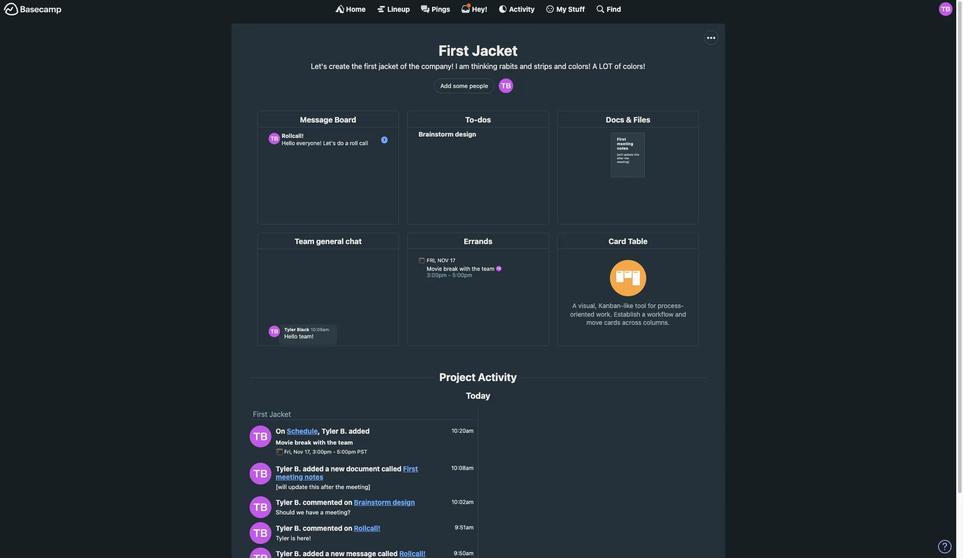 Task type: describe. For each thing, give the bounding box(es) containing it.
lineup link
[[377, 5, 410, 14]]

a for document
[[325, 465, 329, 473]]

pings
[[432, 5, 450, 13]]

create
[[329, 62, 350, 71]]

stuff
[[568, 5, 585, 13]]

a
[[592, 62, 597, 71]]

first for first jacket let's create the first jacket of the company! i am thinking rabits and strips and colors! a lot of colors!
[[439, 42, 469, 59]]

schedule link
[[287, 427, 318, 435]]

1 and from the left
[[520, 62, 532, 71]]

new for document
[[331, 465, 345, 473]]

message
[[346, 550, 376, 558]]

tyler for tyler is here!
[[276, 534, 289, 542]]

9:51am
[[455, 524, 474, 531]]

my
[[556, 5, 567, 13]]

first for first jacket
[[253, 410, 267, 419]]

tyler right ,
[[322, 427, 339, 435]]

movie break with the team link
[[276, 439, 353, 446]]

called for message
[[378, 550, 398, 558]]

home
[[346, 5, 366, 13]]

some
[[453, 82, 468, 89]]

b. for tyler b. commented on rollcall!
[[294, 524, 301, 532]]

on for brainstorm
[[344, 498, 352, 507]]

pst
[[357, 449, 367, 455]]

lot
[[599, 62, 613, 71]]

on for rollcall!
[[344, 524, 352, 532]]

new for message
[[331, 550, 345, 558]]

[will
[[276, 483, 287, 490]]

first jacket let's create the first jacket of the company! i am thinking rabits and strips and colors! a lot of colors!
[[311, 42, 645, 71]]

0 vertical spatial added
[[349, 427, 370, 435]]

9:50am element
[[454, 550, 474, 557]]

schedule
[[287, 427, 318, 435]]

strips
[[534, 62, 552, 71]]

activity inside main element
[[509, 5, 535, 13]]

home link
[[335, 5, 366, 14]]

-
[[333, 449, 335, 455]]

should we have a meeting?
[[276, 509, 350, 516]]

update
[[288, 483, 308, 490]]

have
[[306, 509, 319, 516]]

b. for tyler b. commented on brainstorm design
[[294, 498, 301, 507]]

this
[[309, 483, 319, 490]]

meeting?
[[325, 509, 350, 516]]

add some people
[[440, 82, 488, 89]]

on schedule ,       tyler b. added
[[276, 427, 370, 435]]

rabits
[[499, 62, 518, 71]]

activity link
[[498, 5, 535, 14]]

main element
[[0, 0, 956, 18]]

tyler black image for tyler b. added a new document called
[[249, 463, 271, 485]]

1 of from the left
[[400, 62, 407, 71]]

meeting
[[276, 473, 303, 481]]

with
[[313, 439, 326, 446]]

tyler black image for tyler b. commented on
[[249, 522, 271, 544]]

10:02am
[[452, 499, 474, 505]]

today
[[466, 391, 490, 401]]

tyler b. commented on brainstorm design
[[276, 498, 415, 507]]

b. up team in the bottom left of the page
[[340, 427, 347, 435]]

switch accounts image
[[4, 2, 62, 16]]

2 colors! from the left
[[623, 62, 645, 71]]

the inside movie break with the team fri, nov 17, 3:00pm -     5:00pm pst
[[327, 439, 337, 446]]

people
[[469, 82, 488, 89]]

on
[[276, 427, 285, 435]]

break
[[295, 439, 311, 446]]

2 of from the left
[[614, 62, 621, 71]]

fri,
[[284, 449, 292, 455]]

9:51am element
[[455, 524, 474, 531]]

1 horizontal spatial rollcall!
[[399, 550, 426, 558]]

hey!
[[472, 5, 487, 13]]



Task type: locate. For each thing, give the bounding box(es) containing it.
the left first
[[352, 62, 362, 71]]

added down 17,
[[303, 465, 324, 473]]

jacket for first jacket let's create the first jacket of the company! i am thinking rabits and strips and colors! a lot of colors!
[[472, 42, 518, 59]]

1 new from the top
[[331, 465, 345, 473]]

1 tyler black image from the top
[[249, 463, 271, 485]]

10:20am element
[[452, 427, 474, 434]]

add
[[440, 82, 451, 89]]

b. for tyler b. added a new document called
[[294, 465, 301, 473]]

pings button
[[421, 5, 450, 14]]

commented for rollcall!
[[303, 524, 342, 532]]

1 horizontal spatial jacket
[[472, 42, 518, 59]]

my stuff button
[[546, 5, 585, 14]]

i
[[456, 62, 457, 71]]

2 on from the top
[[344, 524, 352, 532]]

commented up should we have a meeting?
[[303, 498, 342, 507]]

b. for tyler b. added a new message called rollcall!
[[294, 550, 301, 558]]

of right the jacket on the top of the page
[[400, 62, 407, 71]]

a for message
[[325, 550, 329, 558]]

commented for brainstorm design
[[303, 498, 342, 507]]

17,
[[305, 449, 311, 455]]

,
[[318, 427, 320, 435]]

b. down tyler is here!
[[294, 550, 301, 558]]

1 vertical spatial tyler black image
[[249, 522, 271, 544]]

1 vertical spatial new
[[331, 550, 345, 558]]

0 vertical spatial activity
[[509, 5, 535, 13]]

0 horizontal spatial jacket
[[269, 410, 291, 419]]

first jacket link
[[253, 410, 291, 419]]

first jacket
[[253, 410, 291, 419]]

[will update this after the meeting]
[[276, 483, 370, 490]]

1 horizontal spatial first
[[403, 465, 418, 473]]

movie break with the team fri, nov 17, 3:00pm -     5:00pm pst
[[276, 439, 367, 455]]

thinking
[[471, 62, 497, 71]]

jacket inside first jacket let's create the first jacket of the company! i am thinking rabits and strips and colors! a lot of colors!
[[472, 42, 518, 59]]

0 vertical spatial rollcall!
[[354, 524, 380, 532]]

tyler black image
[[249, 463, 271, 485], [249, 522, 271, 544]]

first for first meeting notes
[[403, 465, 418, 473]]

0 horizontal spatial rollcall!
[[354, 524, 380, 532]]

my stuff
[[556, 5, 585, 13]]

0 vertical spatial rollcall! link
[[354, 524, 380, 532]]

0 horizontal spatial and
[[520, 62, 532, 71]]

the right "after"
[[335, 483, 344, 490]]

we
[[296, 509, 304, 516]]

b.
[[340, 427, 347, 435], [294, 465, 301, 473], [294, 498, 301, 507], [294, 524, 301, 532], [294, 550, 301, 558]]

find
[[607, 5, 621, 13]]

tyler is here!
[[276, 534, 311, 542]]

1 vertical spatial rollcall! link
[[399, 550, 426, 558]]

new
[[331, 465, 345, 473], [331, 550, 345, 558]]

0 vertical spatial jacket
[[472, 42, 518, 59]]

first inside first jacket let's create the first jacket of the company! i am thinking rabits and strips and colors! a lot of colors!
[[439, 42, 469, 59]]

1 vertical spatial added
[[303, 465, 324, 473]]

colors! right lot
[[623, 62, 645, 71]]

activity up today
[[478, 371, 517, 384]]

tyler down is
[[276, 550, 293, 558]]

added
[[349, 427, 370, 435], [303, 465, 324, 473], [303, 550, 324, 558]]

called for document
[[381, 465, 401, 473]]

meeting]
[[346, 483, 370, 490]]

rollcall! link for tyler b. added a new message called
[[399, 550, 426, 558]]

hey! button
[[461, 3, 487, 14]]

project
[[439, 371, 476, 384]]

tyler b. added a new message called rollcall!
[[276, 550, 426, 558]]

a down tyler b. commented on rollcall!
[[325, 550, 329, 558]]

0 horizontal spatial rollcall! link
[[354, 524, 380, 532]]

tyler black image left is
[[249, 522, 271, 544]]

called right document
[[381, 465, 401, 473]]

1 vertical spatial jacket
[[269, 410, 291, 419]]

and left the 'strips'
[[520, 62, 532, 71]]

2 vertical spatial added
[[303, 550, 324, 558]]

the
[[352, 62, 362, 71], [409, 62, 419, 71], [327, 439, 337, 446], [335, 483, 344, 490]]

project activity
[[439, 371, 517, 384]]

0 vertical spatial a
[[325, 465, 329, 473]]

tyler down fri, on the left bottom of the page
[[276, 465, 293, 473]]

commented down should we have a meeting?
[[303, 524, 342, 532]]

first meeting notes
[[276, 465, 418, 481]]

and right the 'strips'
[[554, 62, 566, 71]]

3:00pm
[[312, 449, 331, 455]]

0 horizontal spatial of
[[400, 62, 407, 71]]

b. up "we"
[[294, 498, 301, 507]]

0 vertical spatial tyler black image
[[249, 463, 271, 485]]

brainstorm design link
[[354, 498, 415, 507]]

tyler
[[322, 427, 339, 435], [276, 465, 293, 473], [276, 498, 293, 507], [276, 524, 293, 532], [276, 534, 289, 542], [276, 550, 293, 558]]

5:00pm
[[337, 449, 356, 455]]

added for message
[[303, 550, 324, 558]]

1 vertical spatial a
[[320, 509, 324, 516]]

tyler b. commented on rollcall!
[[276, 524, 380, 532]]

design
[[393, 498, 415, 507]]

first meeting notes link
[[276, 465, 418, 481]]

nov
[[294, 449, 303, 455]]

1 vertical spatial commented
[[303, 524, 342, 532]]

document
[[346, 465, 380, 473]]

0 vertical spatial commented
[[303, 498, 342, 507]]

0 horizontal spatial colors!
[[568, 62, 591, 71]]

activity left the my
[[509, 5, 535, 13]]

rollcall! link for tyler b. commented on
[[354, 524, 380, 532]]

colors! left a
[[568, 62, 591, 71]]

colors!
[[568, 62, 591, 71], [623, 62, 645, 71]]

of right lot
[[614, 62, 621, 71]]

jacket
[[379, 62, 398, 71]]

notes
[[305, 473, 323, 481]]

after
[[321, 483, 334, 490]]

tyler left is
[[276, 534, 289, 542]]

added down here!
[[303, 550, 324, 558]]

1 horizontal spatial colors!
[[623, 62, 645, 71]]

b. down nov
[[294, 465, 301, 473]]

a right notes
[[325, 465, 329, 473]]

tyler black image left [will
[[249, 463, 271, 485]]

10:08am element
[[451, 465, 474, 472]]

jacket for first jacket
[[269, 410, 291, 419]]

1 on from the top
[[344, 498, 352, 507]]

tyler for tyler b. commented on brainstorm design
[[276, 498, 293, 507]]

team
[[338, 439, 353, 446]]

a
[[325, 465, 329, 473], [320, 509, 324, 516], [325, 550, 329, 558]]

0 vertical spatial new
[[331, 465, 345, 473]]

is
[[291, 534, 295, 542]]

2 commented from the top
[[303, 524, 342, 532]]

1 vertical spatial first
[[253, 410, 267, 419]]

9:50am
[[454, 550, 474, 557]]

first
[[364, 62, 377, 71]]

of
[[400, 62, 407, 71], [614, 62, 621, 71]]

b. up tyler is here!
[[294, 524, 301, 532]]

called right message
[[378, 550, 398, 558]]

jacket up on
[[269, 410, 291, 419]]

tyler for tyler b. added a new document called
[[276, 465, 293, 473]]

0 horizontal spatial first
[[253, 410, 267, 419]]

tyler up should in the bottom of the page
[[276, 498, 293, 507]]

1 vertical spatial rollcall!
[[399, 550, 426, 558]]

1 horizontal spatial and
[[554, 62, 566, 71]]

here!
[[297, 534, 311, 542]]

activity
[[509, 5, 535, 13], [478, 371, 517, 384]]

and
[[520, 62, 532, 71], [554, 62, 566, 71]]

1 vertical spatial activity
[[478, 371, 517, 384]]

company!
[[421, 62, 454, 71]]

0 vertical spatial first
[[439, 42, 469, 59]]

2 tyler black image from the top
[[249, 522, 271, 544]]

0 vertical spatial on
[[344, 498, 352, 507]]

10:08am
[[451, 465, 474, 472]]

1 colors! from the left
[[568, 62, 591, 71]]

2 vertical spatial a
[[325, 550, 329, 558]]

movie
[[276, 439, 293, 446]]

1 vertical spatial on
[[344, 524, 352, 532]]

2 new from the top
[[331, 550, 345, 558]]

should
[[276, 509, 295, 516]]

brainstorm
[[354, 498, 391, 507]]

tyler for tyler b. added a new message called rollcall!
[[276, 550, 293, 558]]

am
[[459, 62, 469, 71]]

rollcall!
[[354, 524, 380, 532], [399, 550, 426, 558]]

tyler up is
[[276, 524, 293, 532]]

tyler black image
[[939, 2, 953, 16], [499, 79, 513, 93], [249, 426, 271, 447], [249, 497, 271, 518]]

1 horizontal spatial rollcall! link
[[399, 550, 426, 558]]

jacket up "thinking"
[[472, 42, 518, 59]]

on
[[344, 498, 352, 507], [344, 524, 352, 532]]

tyler b. added a new document called
[[276, 465, 403, 473]]

add some people link
[[434, 79, 495, 93]]

new left message
[[331, 550, 345, 558]]

1 vertical spatial called
[[378, 550, 398, 558]]

2 vertical spatial first
[[403, 465, 418, 473]]

the left the company!
[[409, 62, 419, 71]]

lineup
[[387, 5, 410, 13]]

1 commented from the top
[[303, 498, 342, 507]]

1 horizontal spatial of
[[614, 62, 621, 71]]

2 and from the left
[[554, 62, 566, 71]]

10:02am element
[[452, 499, 474, 505]]

jacket
[[472, 42, 518, 59], [269, 410, 291, 419]]

added for document
[[303, 465, 324, 473]]

0 vertical spatial called
[[381, 465, 401, 473]]

find button
[[596, 5, 621, 14]]

10:20am
[[452, 427, 474, 434]]

tyler for tyler b. commented on rollcall!
[[276, 524, 293, 532]]

added up team in the bottom left of the page
[[349, 427, 370, 435]]

called
[[381, 465, 401, 473], [378, 550, 398, 558]]

on down meeting?
[[344, 524, 352, 532]]

first inside first meeting notes
[[403, 465, 418, 473]]

the up -
[[327, 439, 337, 446]]

2 horizontal spatial first
[[439, 42, 469, 59]]

new down -
[[331, 465, 345, 473]]

let's
[[311, 62, 327, 71]]

on up meeting?
[[344, 498, 352, 507]]

a right have
[[320, 509, 324, 516]]

commented
[[303, 498, 342, 507], [303, 524, 342, 532]]



Task type: vqa. For each thing, say whether or not it's contained in the screenshot.
topmost Jacket
yes



